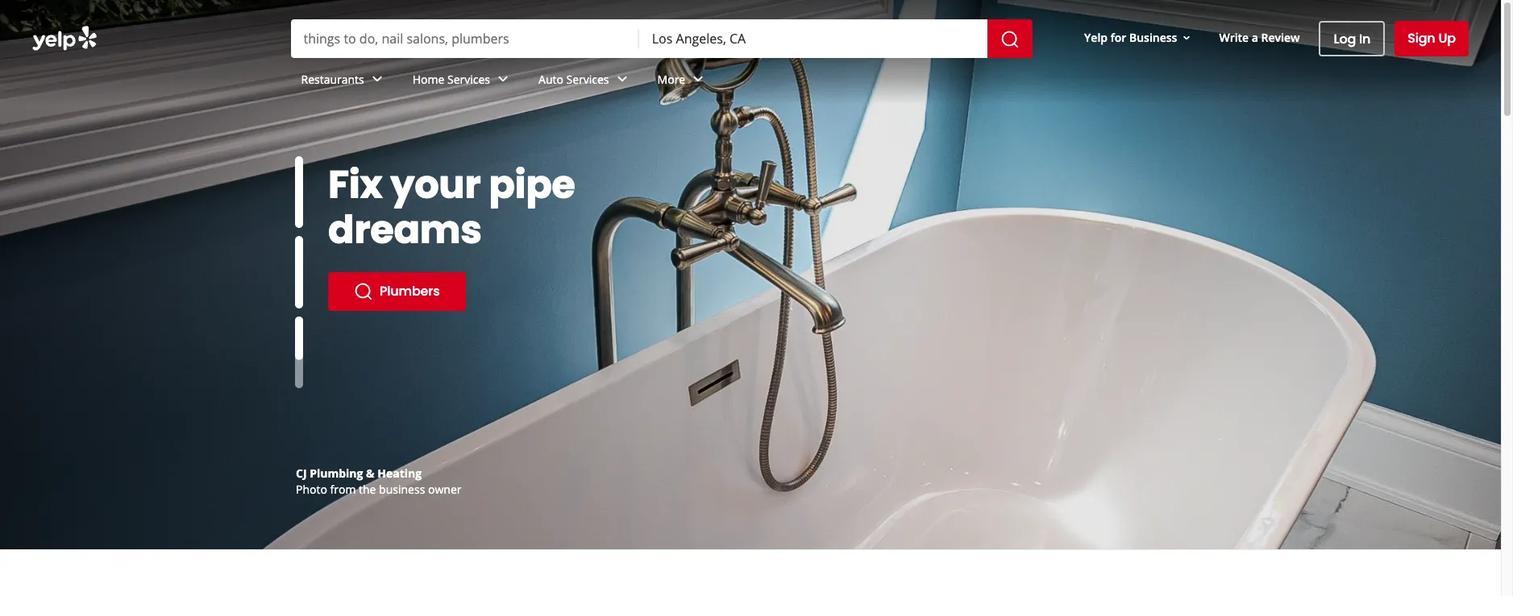 Task type: locate. For each thing, give the bounding box(es) containing it.
4 24 chevron down v2 image from the left
[[689, 70, 708, 89]]

sign up link
[[1395, 21, 1469, 56]]

24 chevron down v2 image inside home services link
[[493, 70, 513, 89]]

None search field
[[0, 0, 1501, 105]]

none field up business categories element
[[652, 30, 975, 48]]

more
[[657, 71, 685, 87]]

24 chevron down v2 image inside auto services link
[[612, 70, 632, 89]]

24 chevron down v2 image inside more link
[[689, 70, 708, 89]]

heating
[[377, 466, 422, 481]]

sign up
[[1408, 29, 1456, 48]]

review
[[1261, 30, 1300, 45]]

None search field
[[291, 19, 1036, 58]]

plumbers
[[380, 282, 440, 301]]

24 chevron down v2 image
[[367, 70, 387, 89], [493, 70, 513, 89], [612, 70, 632, 89], [689, 70, 708, 89]]

2 services from the left
[[566, 71, 609, 87]]

fix your pipe dreams
[[328, 158, 575, 257]]

2 24 chevron down v2 image from the left
[[493, 70, 513, 89]]

24 chevron down v2 image for home services
[[493, 70, 513, 89]]

write
[[1219, 30, 1249, 45]]

3 24 chevron down v2 image from the left
[[612, 70, 632, 89]]

24 chevron down v2 image right auto services in the left of the page
[[612, 70, 632, 89]]

home
[[413, 71, 445, 87]]

Find text field
[[304, 30, 626, 48]]

24 chevron down v2 image left 'auto' on the top
[[493, 70, 513, 89]]

services right 'auto' on the top
[[566, 71, 609, 87]]

24 chevron down v2 image right restaurants at left
[[367, 70, 387, 89]]

plumbing
[[310, 466, 363, 481]]

0 horizontal spatial none field
[[304, 30, 626, 48]]

1 24 chevron down v2 image from the left
[[367, 70, 387, 89]]

services right "home"
[[447, 71, 490, 87]]

cj
[[296, 466, 307, 481]]

explore recent activity section section
[[289, 551, 1212, 597]]

2 none field from the left
[[652, 30, 975, 48]]

none field find
[[304, 30, 626, 48]]

none field up home services
[[304, 30, 626, 48]]

none search field inside explore banner section banner
[[291, 19, 1036, 58]]

yelp
[[1084, 30, 1108, 45]]

log
[[1334, 29, 1356, 48]]

None field
[[304, 30, 626, 48], [652, 30, 975, 48]]

24 chevron down v2 image right the more
[[689, 70, 708, 89]]

1 horizontal spatial none field
[[652, 30, 975, 48]]

restaurants
[[301, 71, 364, 87]]

log in
[[1334, 29, 1371, 48]]

1 services from the left
[[447, 71, 490, 87]]

log in link
[[1319, 21, 1385, 56]]

0 horizontal spatial services
[[447, 71, 490, 87]]

2 select slide image from the top
[[295, 236, 303, 308]]

a
[[1252, 30, 1258, 45]]

dreams
[[328, 203, 482, 257]]

plumbers link
[[328, 272, 466, 311]]

24 chevron down v2 image inside restaurants link
[[367, 70, 387, 89]]

services
[[447, 71, 490, 87], [566, 71, 609, 87]]

1 horizontal spatial services
[[566, 71, 609, 87]]

select slide image
[[295, 156, 303, 228], [295, 236, 303, 308], [295, 290, 303, 362]]

1 none field from the left
[[304, 30, 626, 48]]

24 chevron down v2 image for more
[[689, 70, 708, 89]]



Task type: describe. For each thing, give the bounding box(es) containing it.
none field near
[[652, 30, 975, 48]]

owner
[[428, 482, 462, 497]]

the
[[359, 482, 376, 497]]

cj plumbing & heating photo from the business owner
[[296, 466, 462, 497]]

services for auto services
[[566, 71, 609, 87]]

pipe
[[489, 158, 575, 212]]

&
[[366, 466, 375, 481]]

business categories element
[[288, 58, 1469, 105]]

services for home services
[[447, 71, 490, 87]]

home services
[[413, 71, 490, 87]]

business
[[379, 482, 425, 497]]

more link
[[645, 58, 721, 105]]

write a review link
[[1213, 23, 1306, 52]]

1 select slide image from the top
[[295, 156, 303, 228]]

24 chevron down v2 image for auto services
[[612, 70, 632, 89]]

16 chevron down v2 image
[[1181, 31, 1194, 44]]

search image
[[1001, 30, 1020, 49]]

up
[[1439, 29, 1456, 48]]

none search field containing sign up
[[0, 0, 1501, 105]]

yelp for business button
[[1078, 23, 1200, 52]]

business
[[1129, 30, 1177, 45]]

home services link
[[400, 58, 526, 105]]

yelp for business
[[1084, 30, 1177, 45]]

photo
[[296, 482, 327, 497]]

cj plumbing & heating link
[[296, 466, 422, 481]]

auto services link
[[526, 58, 645, 105]]

3 select slide image from the top
[[295, 290, 303, 362]]

24 chevron down v2 image for restaurants
[[367, 70, 387, 89]]

auto
[[539, 71, 563, 87]]

sign
[[1408, 29, 1435, 48]]

from
[[330, 482, 356, 497]]

explore banner section banner
[[0, 0, 1501, 550]]

restaurants link
[[288, 58, 400, 105]]

your
[[390, 158, 481, 212]]

Near text field
[[652, 30, 975, 48]]

24 search v2 image
[[354, 282, 373, 302]]

for
[[1111, 30, 1127, 45]]

auto services
[[539, 71, 609, 87]]

in
[[1359, 29, 1371, 48]]

write a review
[[1219, 30, 1300, 45]]

fix
[[328, 158, 383, 212]]



Task type: vqa. For each thing, say whether or not it's contained in the screenshot.
HOME SERVICES link
yes



